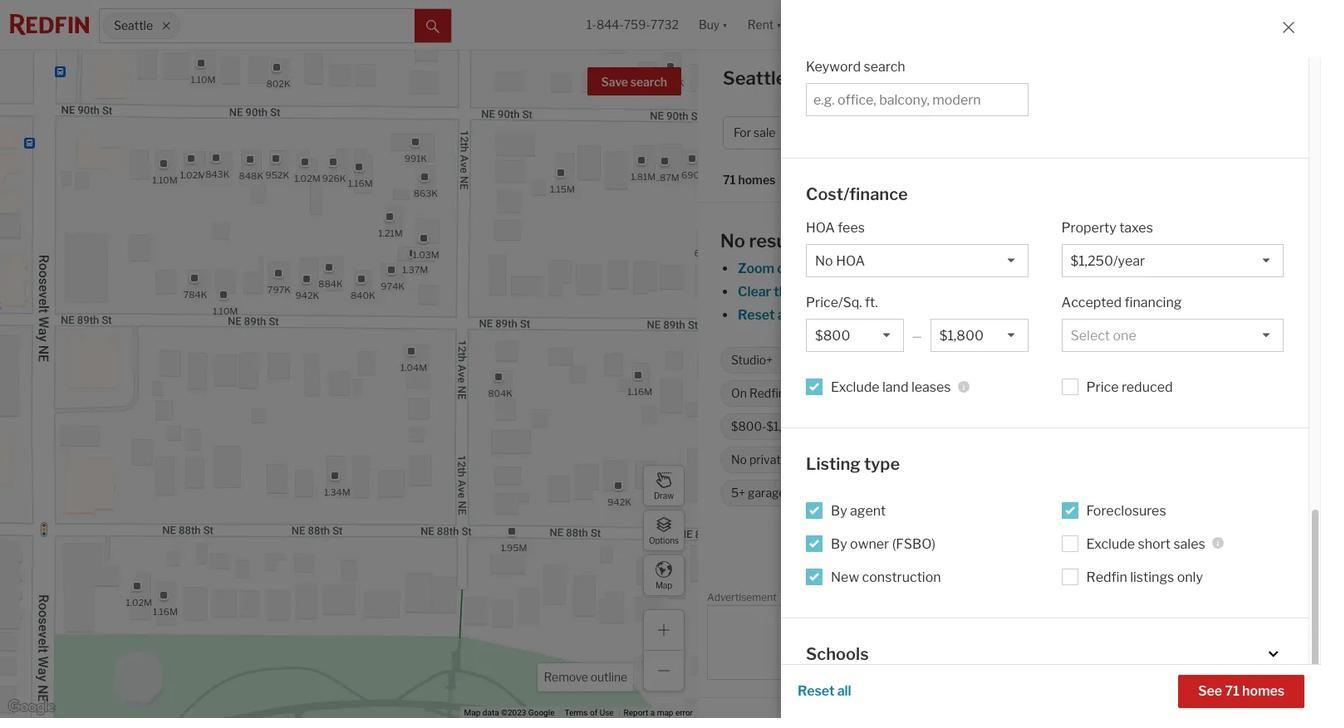 Task type: describe. For each thing, give the bounding box(es) containing it.
848k 863k
[[239, 170, 438, 199]]

recommended
[[825, 173, 910, 187]]

$800-$1,800/sq. ft.
[[731, 420, 838, 434]]

rv parking
[[858, 453, 918, 467]]

1.04m
[[401, 362, 427, 374]]

seattle,
[[723, 67, 791, 89]]

price
[[1086, 380, 1119, 396]]

clear the map boundary button
[[737, 284, 888, 300]]

construction
[[862, 570, 941, 585]]

843k
[[205, 169, 230, 180]]

recommended button
[[823, 172, 923, 188]]

price/sq.
[[806, 295, 862, 311]]

180
[[846, 387, 867, 401]]

redfin listings only
[[1086, 570, 1203, 585]]

report ad
[[1275, 595, 1312, 604]]

974k
[[381, 280, 405, 292]]

0 horizontal spatial map
[[657, 709, 673, 718]]

1.21m
[[378, 227, 403, 239]]

accepted
[[1061, 295, 1122, 311]]

advertisement
[[707, 592, 777, 604]]

redfin link
[[913, 544, 954, 560]]

1.81m
[[631, 171, 656, 182]]

new
[[831, 570, 859, 585]]

1-844-759-7732 link
[[587, 18, 679, 32]]

type
[[864, 455, 900, 474]]

for
[[734, 126, 751, 140]]

1-844-759-7732
[[587, 18, 679, 32]]

report for report a map error
[[624, 709, 648, 718]]

no for no results
[[720, 230, 745, 252]]

reset all
[[798, 684, 851, 700]]

or
[[835, 307, 848, 323]]

property for property tax up to $1,250/year
[[1028, 387, 1076, 401]]

by agent
[[831, 503, 886, 519]]

options
[[649, 535, 679, 545]]

your
[[943, 307, 970, 323]]

only
[[1177, 570, 1203, 585]]

0 horizontal spatial seattle
[[114, 19, 153, 33]]

report for report ad
[[1275, 595, 1300, 604]]

listing
[[806, 455, 861, 474]]

schools link
[[806, 644, 1284, 666]]

5+
[[731, 486, 745, 500]]

zoom out button
[[737, 261, 799, 277]]

agent
[[850, 503, 886, 519]]

short
[[1138, 536, 1171, 552]]

map inside zoom out clear the map boundary reset all filters or remove one of your filters below to see more homes
[[797, 284, 825, 300]]

of inside zoom out clear the map boundary reset all filters or remove one of your filters below to see more homes
[[927, 307, 940, 323]]

keyword search
[[806, 59, 905, 74]]

options button
[[643, 510, 685, 552]]

homes
[[830, 67, 891, 89]]

draw
[[654, 491, 674, 501]]

1.03m
[[413, 250, 439, 261]]

1 horizontal spatial 1.02m
[[180, 170, 206, 182]]

boundary
[[827, 284, 887, 300]]

save search
[[601, 75, 667, 89]]

private
[[749, 453, 787, 467]]

owner
[[850, 536, 889, 552]]

schools
[[806, 644, 869, 664]]

0 vertical spatial land
[[882, 380, 909, 396]]

submit search image
[[426, 20, 440, 33]]

0 vertical spatial exclude land leases
[[831, 380, 951, 396]]

1 vertical spatial seattle
[[1062, 544, 1106, 560]]

property for property taxes
[[1061, 220, 1116, 236]]

71 inside button
[[1225, 684, 1239, 700]]

report ad button
[[1275, 595, 1312, 607]]

error
[[675, 709, 693, 718]]

reduced
[[1122, 380, 1173, 396]]

0 vertical spatial 1.16m
[[348, 177, 373, 189]]

one
[[901, 307, 924, 323]]

no hoa
[[941, 387, 985, 401]]

foreclosures
[[1086, 503, 1166, 519]]

terms of use link
[[564, 709, 614, 718]]

data
[[483, 709, 499, 718]]

see
[[1068, 307, 1090, 323]]

reset all filters button
[[737, 307, 832, 323]]

1 horizontal spatial ft.
[[865, 295, 878, 311]]

sales
[[1173, 536, 1205, 552]]

©2023
[[501, 709, 526, 718]]

exclude left the 55+
[[1036, 420, 1078, 434]]

listings
[[1130, 570, 1174, 585]]

remove exclude 55+ communities image
[[1185, 422, 1195, 432]]

exclude down remove on redfin more than 180 days icon
[[885, 420, 928, 434]]

list box down "price/sq. ft."
[[806, 319, 904, 352]]

0 horizontal spatial leases
[[911, 380, 951, 396]]

7732
[[650, 18, 679, 32]]

remove $800-$1,800/sq. ft. image
[[849, 422, 859, 432]]

google
[[528, 709, 555, 718]]

784k
[[183, 289, 207, 301]]

0 horizontal spatial 1.16m
[[153, 607, 178, 618]]

804k
[[488, 388, 513, 400]]

remove outline button
[[538, 664, 633, 692]]

map button
[[643, 555, 685, 597]]

below
[[1012, 307, 1049, 323]]

71 homes • sort : recommended
[[723, 173, 910, 188]]

list box for property taxes
[[1061, 244, 1284, 278]]

1 vertical spatial land
[[930, 420, 953, 434]]

759-
[[624, 18, 650, 32]]

redfin for redfin listings only
[[1086, 570, 1127, 585]]

ad region
[[707, 605, 1312, 680]]

on
[[731, 387, 747, 401]]

wa
[[795, 67, 826, 89]]

1.21m 1.37m
[[378, 227, 428, 276]]

search for keyword search
[[864, 59, 905, 74]]

seattle, wa homes for sale
[[723, 67, 962, 89]]

1 vertical spatial ft.
[[827, 420, 838, 434]]

71 inside 71 homes • sort : recommended
[[723, 173, 736, 187]]

map region
[[0, 0, 886, 719]]

see 71 homes button
[[1178, 675, 1304, 709]]

all inside zoom out clear the map boundary reset all filters or remove one of your filters below to see more homes
[[777, 307, 791, 323]]

list box for accepted financing
[[1061, 319, 1284, 352]]

1-
[[587, 18, 596, 32]]

garage
[[748, 486, 786, 500]]

1 horizontal spatial hoa
[[959, 387, 985, 401]]

by owner (fsbo)
[[831, 536, 936, 552]]

map for map data ©2023 google
[[464, 709, 481, 718]]

search for save search
[[630, 75, 667, 89]]

1.15m
[[550, 184, 575, 195]]

e.g. office, balcony, modern text field
[[813, 92, 1021, 108]]

remove
[[851, 307, 898, 323]]

fees
[[838, 220, 865, 236]]

zoom out clear the map boundary reset all filters or remove one of your filters below to see more homes
[[738, 261, 1171, 323]]

1 horizontal spatial leases
[[956, 420, 990, 434]]



Task type: locate. For each thing, give the bounding box(es) containing it.
1 by from the top
[[831, 503, 847, 519]]

homes inside 71 homes • sort : recommended
[[738, 173, 776, 187]]

1.10m
[[191, 74, 216, 85], [153, 175, 178, 186], [213, 306, 238, 318]]

spots
[[788, 486, 818, 500]]

1 horizontal spatial redfin
[[913, 544, 954, 560]]

sale
[[754, 126, 775, 140]]

0 vertical spatial map
[[655, 580, 672, 590]]

hoa left the fees
[[806, 220, 835, 236]]

homes right accepted
[[1129, 307, 1171, 323]]

1.34m
[[324, 486, 350, 498]]

0 horizontal spatial reset
[[738, 307, 775, 323]]

1 vertical spatial 71
[[1225, 684, 1239, 700]]

map down options
[[655, 580, 672, 590]]

list box down financing
[[1061, 319, 1284, 352]]

0 horizontal spatial 942k
[[295, 290, 319, 301]]

2 horizontal spatial 1.16m
[[628, 386, 652, 398]]

0 vertical spatial more
[[1093, 307, 1126, 323]]

homes inside zoom out clear the map boundary reset all filters or remove one of your filters below to see more homes
[[1129, 307, 1171, 323]]

save
[[601, 75, 628, 89]]

redfin for redfin link
[[913, 544, 954, 560]]

0 vertical spatial 942k
[[295, 290, 319, 301]]

homes inside button
[[1242, 684, 1284, 700]]

on redfin more than 180 days
[[731, 387, 895, 401]]

0 horizontal spatial of
[[590, 709, 598, 718]]

2 by from the top
[[831, 536, 847, 552]]

1 horizontal spatial 1.16m
[[348, 177, 373, 189]]

exclude land leases up remove $800-$1,800/sq. ft. image on the right bottom of page
[[831, 380, 951, 396]]

1 horizontal spatial map
[[655, 580, 672, 590]]

redfin down seattle link at the right bottom of page
[[1086, 570, 1127, 585]]

0 vertical spatial of
[[927, 307, 940, 323]]

844-
[[596, 18, 624, 32]]

0 vertical spatial property
[[1061, 220, 1116, 236]]

942k
[[295, 290, 319, 301], [608, 497, 631, 508]]

studio+
[[731, 353, 773, 368]]

homes right see
[[1242, 684, 1284, 700]]

filters
[[794, 307, 831, 323], [973, 307, 1009, 323]]

to right up
[[1115, 387, 1126, 401]]

redfin right the on
[[749, 387, 785, 401]]

report a map error
[[624, 709, 693, 718]]

71 right 690k
[[723, 173, 736, 187]]

834k
[[660, 78, 684, 89]]

1 horizontal spatial all
[[837, 684, 851, 700]]

filters down the clear the map boundary 'button'
[[794, 307, 831, 323]]

1 vertical spatial 1.10m
[[153, 175, 178, 186]]

filters right "your"
[[973, 307, 1009, 323]]

0 horizontal spatial report
[[624, 709, 648, 718]]

no private pool
[[731, 453, 814, 467]]

1 vertical spatial no
[[941, 387, 957, 401]]

property
[[1061, 220, 1116, 236], [1028, 387, 1076, 401]]

leases right days
[[911, 380, 951, 396]]

55+
[[1081, 420, 1102, 434]]

exclude up remove $800-$1,800/sq. ft. image on the right bottom of page
[[831, 380, 880, 396]]

list box up financing
[[1061, 244, 1284, 278]]

days
[[869, 387, 895, 401]]

$800-
[[731, 420, 766, 434]]

71 right see
[[1225, 684, 1239, 700]]

1 horizontal spatial 71
[[1225, 684, 1239, 700]]

no for no private pool
[[731, 453, 747, 467]]

no left private
[[731, 453, 747, 467]]

None search field
[[180, 9, 415, 42]]

942k inside 942k 884k
[[295, 290, 319, 301]]

report
[[1275, 595, 1300, 604], [624, 709, 648, 718]]

by left agent
[[831, 503, 847, 519]]

price/sq. ft.
[[806, 295, 878, 311]]

1 vertical spatial 1.16m
[[628, 386, 652, 398]]

942k for 942k 884k
[[295, 290, 319, 301]]

0 vertical spatial 1.10m
[[191, 74, 216, 85]]

by left owner
[[831, 536, 847, 552]]

1 horizontal spatial search
[[864, 59, 905, 74]]

1 horizontal spatial filters
[[973, 307, 1009, 323]]

remove seattle image
[[161, 21, 171, 31]]

1 vertical spatial map
[[657, 709, 673, 718]]

report left ad
[[1275, 595, 1300, 604]]

of
[[927, 307, 940, 323], [590, 709, 598, 718]]

hoa right remove on redfin more than 180 days icon
[[959, 387, 985, 401]]

exclude 55+ communities
[[1036, 420, 1176, 434]]

863k
[[413, 187, 438, 199]]

exclude land leases down no hoa
[[885, 420, 990, 434]]

leases
[[911, 380, 951, 396], [956, 420, 990, 434]]

802k
[[266, 78, 290, 90]]

parking
[[877, 453, 918, 467]]

property left tax
[[1028, 387, 1076, 401]]

1 vertical spatial report
[[624, 709, 648, 718]]

1 vertical spatial of
[[590, 709, 598, 718]]

no for no hoa
[[941, 387, 957, 401]]

a
[[650, 709, 655, 718]]

reset inside zoom out clear the map boundary reset all filters or remove one of your filters below to see more homes
[[738, 307, 775, 323]]

for sale button
[[723, 116, 807, 150]]

1 horizontal spatial homes
[[1129, 307, 1171, 323]]

search up e.g. office, balcony, modern text box
[[864, 59, 905, 74]]

884k
[[318, 278, 343, 290]]

2 horizontal spatial redfin
[[1086, 570, 1127, 585]]

list box up one
[[806, 244, 1028, 278]]

redfin up construction
[[913, 544, 954, 560]]

0 vertical spatial 71
[[723, 173, 736, 187]]

list box for hoa fees
[[806, 244, 1028, 278]]

1 horizontal spatial of
[[927, 307, 940, 323]]

2 vertical spatial 1.10m
[[213, 306, 238, 318]]

$1,800/sq.
[[766, 420, 824, 434]]

0 horizontal spatial homes
[[738, 173, 776, 187]]

draw button
[[643, 465, 685, 507]]

see 71 homes
[[1198, 684, 1284, 700]]

to left see
[[1052, 307, 1065, 323]]

hoa fees
[[806, 220, 865, 236]]

all down schools
[[837, 684, 851, 700]]

remove no private pool image
[[822, 455, 832, 465]]

new construction
[[831, 570, 941, 585]]

exclude short sales
[[1086, 536, 1205, 552]]

all inside button
[[837, 684, 851, 700]]

no right 672k at the right top of page
[[720, 230, 745, 252]]

more right see
[[1093, 307, 1126, 323]]

1 horizontal spatial map
[[797, 284, 825, 300]]

redfin
[[749, 387, 785, 401], [913, 544, 954, 560], [1086, 570, 1127, 585]]

list box
[[806, 244, 1028, 278], [1061, 244, 1284, 278], [806, 319, 904, 352], [930, 319, 1028, 352], [1061, 319, 1284, 352]]

reset down clear
[[738, 307, 775, 323]]

0 vertical spatial all
[[777, 307, 791, 323]]

1 horizontal spatial land
[[930, 420, 953, 434]]

report a map error link
[[624, 709, 693, 718]]

exclude land leases
[[831, 380, 951, 396], [885, 420, 990, 434]]

price reduced
[[1086, 380, 1173, 396]]

•
[[784, 174, 787, 188]]

2 horizontal spatial 1.02m
[[294, 173, 320, 184]]

accepted financing
[[1061, 295, 1182, 311]]

0 vertical spatial report
[[1275, 595, 1300, 604]]

seattle left remove seattle icon
[[114, 19, 153, 33]]

remove exclude land leases image
[[999, 422, 1009, 432]]

0 vertical spatial search
[[864, 59, 905, 74]]

0 vertical spatial map
[[797, 284, 825, 300]]

1 horizontal spatial reset
[[798, 684, 835, 700]]

map right a
[[657, 709, 673, 718]]

than
[[819, 387, 843, 401]]

1 vertical spatial map
[[464, 709, 481, 718]]

remove outline
[[544, 670, 627, 685]]

1 horizontal spatial report
[[1275, 595, 1300, 604]]

1 vertical spatial by
[[831, 536, 847, 552]]

of right one
[[927, 307, 940, 323]]

of left use
[[590, 709, 598, 718]]

homes left •
[[738, 173, 776, 187]]

0 vertical spatial redfin
[[749, 387, 785, 401]]

2 horizontal spatial homes
[[1242, 684, 1284, 700]]

exclude
[[831, 380, 880, 396], [885, 420, 928, 434], [1036, 420, 1078, 434], [1086, 536, 1135, 552]]

communities
[[1105, 420, 1176, 434]]

search right save
[[630, 75, 667, 89]]

0 horizontal spatial all
[[777, 307, 791, 323]]

0 horizontal spatial 71
[[723, 173, 736, 187]]

942k for 942k
[[608, 497, 631, 508]]

1 vertical spatial homes
[[1129, 307, 1171, 323]]

0 vertical spatial homes
[[738, 173, 776, 187]]

remove on redfin more than 180 days image
[[904, 389, 914, 399]]

by for by owner (fsbo)
[[831, 536, 847, 552]]

no right remove on redfin more than 180 days icon
[[941, 387, 957, 401]]

(fsbo)
[[892, 536, 936, 552]]

land down no hoa
[[930, 420, 953, 434]]

926k
[[322, 172, 346, 184]]

1 vertical spatial exclude land leases
[[885, 420, 990, 434]]

0 horizontal spatial map
[[464, 709, 481, 718]]

ft.
[[865, 295, 878, 311], [827, 420, 838, 434]]

942k 884k
[[295, 278, 343, 301]]

rv
[[858, 453, 874, 467]]

by for by agent
[[831, 503, 847, 519]]

690k
[[681, 170, 706, 181]]

—
[[912, 329, 922, 343]]

map inside map button
[[655, 580, 672, 590]]

0 horizontal spatial 1.02m
[[126, 597, 152, 609]]

remove
[[544, 670, 588, 685]]

0 horizontal spatial redfin
[[749, 387, 785, 401]]

0 horizontal spatial to
[[1052, 307, 1065, 323]]

more left than at the bottom
[[788, 387, 816, 401]]

:
[[820, 173, 823, 187]]

pool
[[790, 453, 814, 467]]

reset down schools
[[798, 684, 835, 700]]

ft. right or
[[865, 295, 878, 311]]

1 vertical spatial redfin
[[913, 544, 954, 560]]

no results
[[720, 230, 809, 252]]

reset
[[738, 307, 775, 323], [798, 684, 835, 700]]

0 vertical spatial ft.
[[865, 295, 878, 311]]

942k left the draw
[[608, 497, 631, 508]]

see
[[1198, 684, 1222, 700]]

sort
[[796, 173, 820, 187]]

0 horizontal spatial hoa
[[806, 220, 835, 236]]

0 vertical spatial no
[[720, 230, 745, 252]]

1 horizontal spatial seattle
[[1062, 544, 1106, 560]]

no
[[720, 230, 745, 252], [941, 387, 957, 401], [731, 453, 747, 467]]

1 vertical spatial property
[[1028, 387, 1076, 401]]

2 vertical spatial no
[[731, 453, 747, 467]]

0 horizontal spatial ft.
[[827, 420, 838, 434]]

property left taxes
[[1061, 220, 1116, 236]]

report inside button
[[1275, 595, 1300, 604]]

1 vertical spatial to
[[1115, 387, 1126, 401]]

1 filters from the left
[[794, 307, 831, 323]]

1 horizontal spatial to
[[1115, 387, 1126, 401]]

map left data
[[464, 709, 481, 718]]

1 vertical spatial 942k
[[608, 497, 631, 508]]

outline
[[591, 670, 627, 685]]

more inside zoom out clear the map boundary reset all filters or remove one of your filters below to see more homes
[[1093, 307, 1126, 323]]

1 vertical spatial more
[[788, 387, 816, 401]]

2 vertical spatial 1.16m
[[153, 607, 178, 618]]

0 vertical spatial seattle
[[114, 19, 153, 33]]

2 filters from the left
[[973, 307, 1009, 323]]

taxes
[[1119, 220, 1153, 236]]

ft. left remove $800-$1,800/sq. ft. image on the right bottom of page
[[827, 420, 838, 434]]

0 horizontal spatial search
[[630, 75, 667, 89]]

google image
[[4, 697, 59, 719]]

up
[[1099, 387, 1112, 401]]

exclude down foreclosures
[[1086, 536, 1135, 552]]

search inside button
[[630, 75, 667, 89]]

listing type
[[806, 455, 900, 474]]

seattle
[[114, 19, 153, 33], [1062, 544, 1106, 560]]

reset inside button
[[798, 684, 835, 700]]

0 vertical spatial reset
[[738, 307, 775, 323]]

1.16m
[[348, 177, 373, 189], [628, 386, 652, 398], [153, 607, 178, 618]]

map right the
[[797, 284, 825, 300]]

1 vertical spatial hoa
[[959, 387, 985, 401]]

map data ©2023 google
[[464, 709, 555, 718]]

0 vertical spatial to
[[1052, 307, 1065, 323]]

0 vertical spatial hoa
[[806, 220, 835, 236]]

seattle down foreclosures
[[1062, 544, 1106, 560]]

reset all button
[[798, 675, 851, 709]]

0 horizontal spatial more
[[788, 387, 816, 401]]

2 vertical spatial redfin
[[1086, 570, 1127, 585]]

leases left remove exclude land leases 'image'
[[956, 420, 990, 434]]

942k down 884k
[[295, 290, 319, 301]]

848k
[[239, 170, 263, 182]]

1 vertical spatial reset
[[798, 684, 835, 700]]

map for map
[[655, 580, 672, 590]]

list box up no hoa
[[930, 319, 1028, 352]]

1 vertical spatial leases
[[956, 420, 990, 434]]

2 vertical spatial homes
[[1242, 684, 1284, 700]]

land right '180'
[[882, 380, 909, 396]]

zoom
[[738, 261, 774, 277]]

1 vertical spatial search
[[630, 75, 667, 89]]

0 horizontal spatial land
[[882, 380, 909, 396]]

to inside zoom out clear the map boundary reset all filters or remove one of your filters below to see more homes
[[1052, 307, 1065, 323]]

report left a
[[624, 709, 648, 718]]

0 vertical spatial by
[[831, 503, 847, 519]]

0 vertical spatial leases
[[911, 380, 951, 396]]

seattle link
[[1062, 544, 1106, 560]]

1 horizontal spatial 942k
[[608, 497, 631, 508]]

1 vertical spatial all
[[837, 684, 851, 700]]

0 horizontal spatial filters
[[794, 307, 831, 323]]

sale
[[924, 67, 962, 89]]

all down the
[[777, 307, 791, 323]]

1 horizontal spatial more
[[1093, 307, 1126, 323]]



Task type: vqa. For each thing, say whether or not it's contained in the screenshot.
Information in the Location Information Latitude: 33.98757500 Longitude: -118.44605200 Directions: Lincoln.  east on berkeley Zoning: LAR1
no



